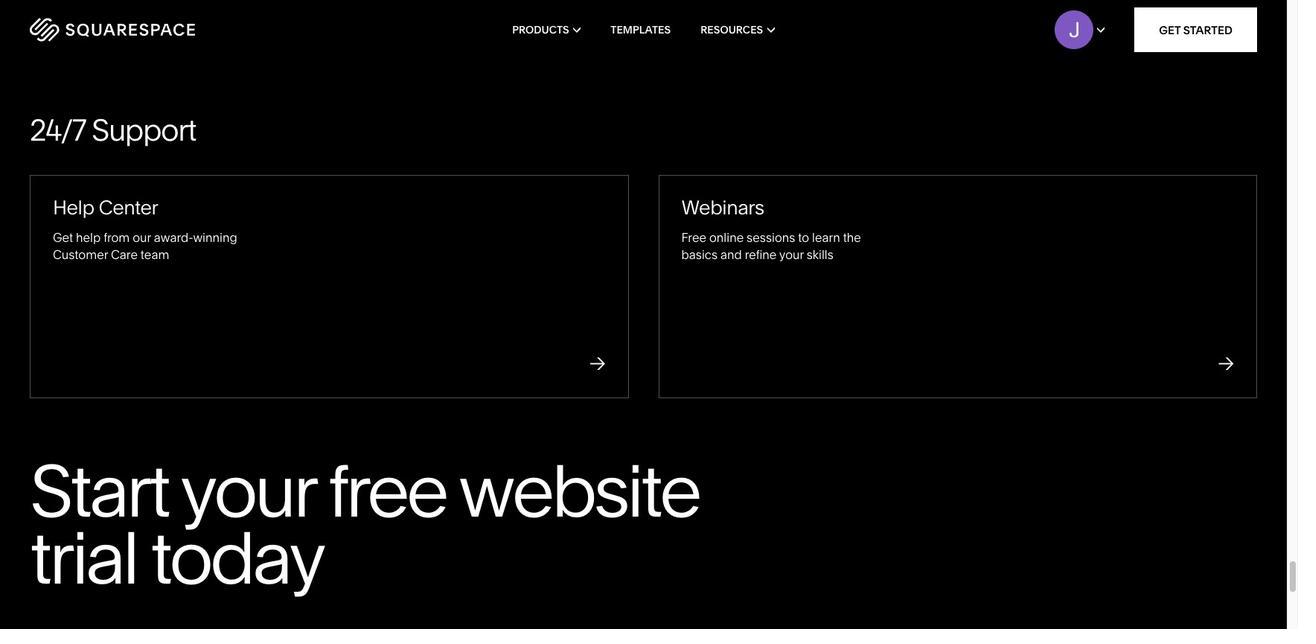 Task type: describe. For each thing, give the bounding box(es) containing it.
started
[[1184, 23, 1233, 37]]

get for get started
[[1160, 23, 1181, 37]]

skills
[[807, 247, 834, 262]]

refine
[[745, 247, 777, 262]]

help
[[53, 196, 94, 220]]

customer
[[53, 247, 108, 262]]

online
[[710, 230, 744, 245]]

resources
[[701, 23, 764, 36]]

website
[[459, 447, 699, 536]]

→ for help center
[[590, 352, 606, 375]]

get started link
[[1135, 7, 1258, 52]]

trial
[[30, 514, 137, 602]]

get started
[[1160, 23, 1233, 37]]

free
[[682, 230, 707, 245]]

webinars
[[682, 196, 765, 220]]

free online sessions to learn the basics and refine your skills
[[682, 230, 862, 262]]

free
[[328, 447, 446, 536]]

sessions
[[747, 230, 796, 245]]

get help from our award-winning customer care team
[[53, 230, 237, 262]]

center
[[99, 196, 158, 220]]

team
[[141, 247, 169, 262]]

squarespace logo image
[[30, 18, 195, 42]]

and
[[721, 247, 742, 262]]

help
[[76, 230, 101, 245]]

your inside start your free website trial today
[[180, 447, 314, 536]]

the
[[844, 230, 862, 245]]

support
[[92, 112, 196, 148]]

products button
[[513, 0, 581, 60]]



Task type: vqa. For each thing, say whether or not it's contained in the screenshot.
'FOOD' Link
no



Task type: locate. For each thing, give the bounding box(es) containing it.
learn
[[813, 230, 841, 245]]

templates
[[611, 23, 671, 36]]

to
[[799, 230, 810, 245]]

0 horizontal spatial your
[[180, 447, 314, 536]]

→ for webinars
[[1219, 352, 1235, 375]]

templates link
[[611, 0, 671, 60]]

start
[[30, 447, 168, 536]]

get inside the "get help from our award-winning customer care team"
[[53, 230, 73, 245]]

your
[[780, 247, 804, 262], [180, 447, 314, 536]]

your inside the free online sessions to learn the basics and refine your skills
[[780, 247, 804, 262]]

→
[[590, 352, 606, 375], [1219, 352, 1235, 375]]

basics
[[682, 247, 718, 262]]

0 horizontal spatial →
[[590, 352, 606, 375]]

1 horizontal spatial your
[[780, 247, 804, 262]]

1 horizontal spatial get
[[1160, 23, 1181, 37]]

squarespace logo link
[[30, 18, 275, 42]]

2 → from the left
[[1219, 352, 1235, 375]]

get up customer
[[53, 230, 73, 245]]

get
[[1160, 23, 1181, 37], [53, 230, 73, 245]]

winning
[[193, 230, 237, 245]]

help center
[[53, 196, 158, 220]]

1 horizontal spatial →
[[1219, 352, 1235, 375]]

resources button
[[701, 0, 775, 60]]

0 vertical spatial your
[[780, 247, 804, 262]]

products
[[513, 23, 569, 36]]

get for get help from our award-winning customer care team
[[53, 230, 73, 245]]

get inside get started link
[[1160, 23, 1181, 37]]

0 vertical spatial get
[[1160, 23, 1181, 37]]

1 vertical spatial your
[[180, 447, 314, 536]]

our
[[133, 230, 151, 245]]

care
[[111, 247, 138, 262]]

1 vertical spatial get
[[53, 230, 73, 245]]

today
[[150, 514, 323, 602]]

0 horizontal spatial get
[[53, 230, 73, 245]]

24/7 support
[[30, 112, 196, 148]]

1 → from the left
[[590, 352, 606, 375]]

24/7
[[30, 112, 86, 148]]

award-
[[154, 230, 193, 245]]

start your free website trial today
[[30, 447, 699, 602]]

from
[[104, 230, 130, 245]]

get left started
[[1160, 23, 1181, 37]]



